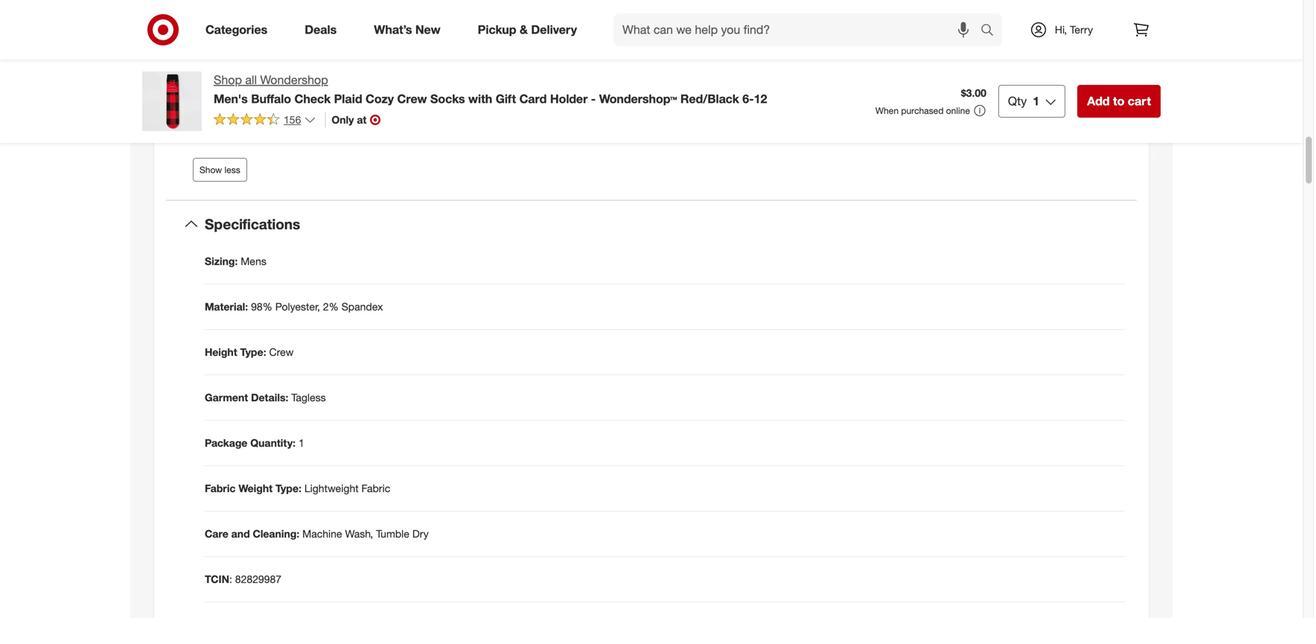 Task type: vqa. For each thing, say whether or not it's contained in the screenshot.
top OVERALL RATING
no



Task type: describe. For each thing, give the bounding box(es) containing it.
show less button
[[193, 158, 247, 182]]

purchased
[[901, 105, 944, 116]]

:
[[229, 573, 232, 586]]

show less
[[200, 164, 240, 176]]

at
[[357, 113, 367, 126]]

quantity:
[[250, 437, 296, 450]]

2 fabric from the left
[[362, 482, 391, 495]]

mens
[[241, 255, 267, 268]]

show
[[200, 164, 222, 176]]

pickup
[[478, 22, 517, 37]]

hi,
[[1055, 23, 1067, 36]]

wash,
[[345, 527, 373, 540]]

red/black
[[681, 92, 739, 106]]

online
[[946, 105, 970, 116]]

new
[[415, 22, 441, 37]]

0 vertical spatial type:
[[240, 346, 266, 359]]

12
[[754, 92, 767, 106]]

image of men's buffalo check plaid cozy crew socks with gift card holder - wondershop™ red/black 6-12 image
[[142, 72, 202, 131]]

add
[[1088, 94, 1110, 108]]

garment
[[205, 391, 248, 404]]

0 horizontal spatial 1
[[299, 437, 304, 450]]

care and cleaning: machine wash, tumble dry
[[205, 527, 429, 540]]

sizing:
[[205, 255, 238, 268]]

socks
[[430, 92, 465, 106]]

details:
[[251, 391, 289, 404]]

machine
[[302, 527, 342, 540]]

wondershop™
[[599, 92, 677, 106]]

what's new link
[[361, 13, 459, 46]]

add to cart
[[1088, 94, 1151, 108]]

shop all wondershop men's buffalo check plaid cozy crew socks with gift card holder - wondershop™ red/black 6-12
[[214, 73, 767, 106]]

tcin
[[205, 573, 229, 586]]

pickup & delivery
[[478, 22, 577, 37]]

plaid
[[334, 92, 362, 106]]

6-
[[743, 92, 754, 106]]

when
[[876, 105, 899, 116]]

height
[[205, 346, 237, 359]]

weight
[[239, 482, 273, 495]]

package
[[205, 437, 248, 450]]

deals
[[305, 22, 337, 37]]

98%
[[251, 300, 273, 313]]

terry
[[1070, 23, 1093, 36]]

wondershop
[[260, 73, 328, 87]]

crew inside the shop all wondershop men's buffalo check plaid cozy crew socks with gift card holder - wondershop™ red/black 6-12
[[397, 92, 427, 106]]

fabric weight type: lightweight fabric
[[205, 482, 391, 495]]

tcin : 82829987
[[205, 573, 282, 586]]

care
[[205, 527, 228, 540]]



Task type: locate. For each thing, give the bounding box(es) containing it.
crew right cozy
[[397, 92, 427, 106]]

1
[[1033, 94, 1040, 108], [299, 437, 304, 450]]

card
[[520, 92, 547, 106]]

categories link
[[193, 13, 286, 46]]

height type: crew
[[205, 346, 294, 359]]

holder
[[550, 92, 588, 106]]

1 vertical spatial type:
[[276, 482, 302, 495]]

add to cart button
[[1078, 85, 1161, 118]]

polyester,
[[275, 300, 320, 313]]

What can we help you find? suggestions appear below search field
[[614, 13, 985, 46]]

to
[[1113, 94, 1125, 108]]

check
[[295, 92, 331, 106]]

search button
[[974, 13, 1010, 49]]

1 horizontal spatial 1
[[1033, 94, 1040, 108]]

tumble
[[376, 527, 410, 540]]

when purchased online
[[876, 105, 970, 116]]

0 vertical spatial 1
[[1033, 94, 1040, 108]]

gift
[[496, 92, 516, 106]]

sizing: mens
[[205, 255, 267, 268]]

buffalo
[[251, 92, 291, 106]]

2%
[[323, 300, 339, 313]]

fabric right lightweight
[[362, 482, 391, 495]]

what's
[[374, 22, 412, 37]]

crew up the details:
[[269, 346, 294, 359]]

package quantity: 1
[[205, 437, 304, 450]]

1 vertical spatial 1
[[299, 437, 304, 450]]

only
[[332, 113, 354, 126]]

categories
[[206, 22, 268, 37]]

with
[[468, 92, 493, 106]]

fabric
[[205, 482, 236, 495], [362, 482, 391, 495]]

lightweight
[[305, 482, 359, 495]]

type:
[[240, 346, 266, 359], [276, 482, 302, 495]]

material: 98% polyester, 2% spandex
[[205, 300, 383, 313]]

garment details: tagless
[[205, 391, 326, 404]]

delivery
[[531, 22, 577, 37]]

1 vertical spatial crew
[[269, 346, 294, 359]]

tagless
[[291, 391, 326, 404]]

1 horizontal spatial fabric
[[362, 482, 391, 495]]

search
[[974, 24, 1010, 38]]

1 horizontal spatial type:
[[276, 482, 302, 495]]

1 right quantity:
[[299, 437, 304, 450]]

1 horizontal spatial crew
[[397, 92, 427, 106]]

dry
[[413, 527, 429, 540]]

men's
[[214, 92, 248, 106]]

0 horizontal spatial type:
[[240, 346, 266, 359]]

cleaning:
[[253, 527, 300, 540]]

1 right qty
[[1033, 94, 1040, 108]]

deals link
[[292, 13, 355, 46]]

type: right height
[[240, 346, 266, 359]]

specifications button
[[166, 201, 1137, 248]]

cozy
[[366, 92, 394, 106]]

156
[[284, 113, 301, 126]]

82829987
[[235, 573, 282, 586]]

shop
[[214, 73, 242, 87]]

0 horizontal spatial crew
[[269, 346, 294, 359]]

&
[[520, 22, 528, 37]]

spandex
[[342, 300, 383, 313]]

0 horizontal spatial fabric
[[205, 482, 236, 495]]

what's new
[[374, 22, 441, 37]]

type: right weight
[[276, 482, 302, 495]]

less
[[225, 164, 240, 176]]

-
[[591, 92, 596, 106]]

crew
[[397, 92, 427, 106], [269, 346, 294, 359]]

pickup & delivery link
[[465, 13, 596, 46]]

and
[[231, 527, 250, 540]]

specifications
[[205, 215, 300, 233]]

material:
[[205, 300, 248, 313]]

qty
[[1008, 94, 1027, 108]]

0 vertical spatial crew
[[397, 92, 427, 106]]

cart
[[1128, 94, 1151, 108]]

fabric left weight
[[205, 482, 236, 495]]

all
[[245, 73, 257, 87]]

156 link
[[214, 112, 316, 129]]

1 fabric from the left
[[205, 482, 236, 495]]

qty 1
[[1008, 94, 1040, 108]]

$3.00
[[961, 87, 987, 100]]

hi, terry
[[1055, 23, 1093, 36]]

only at
[[332, 113, 367, 126]]



